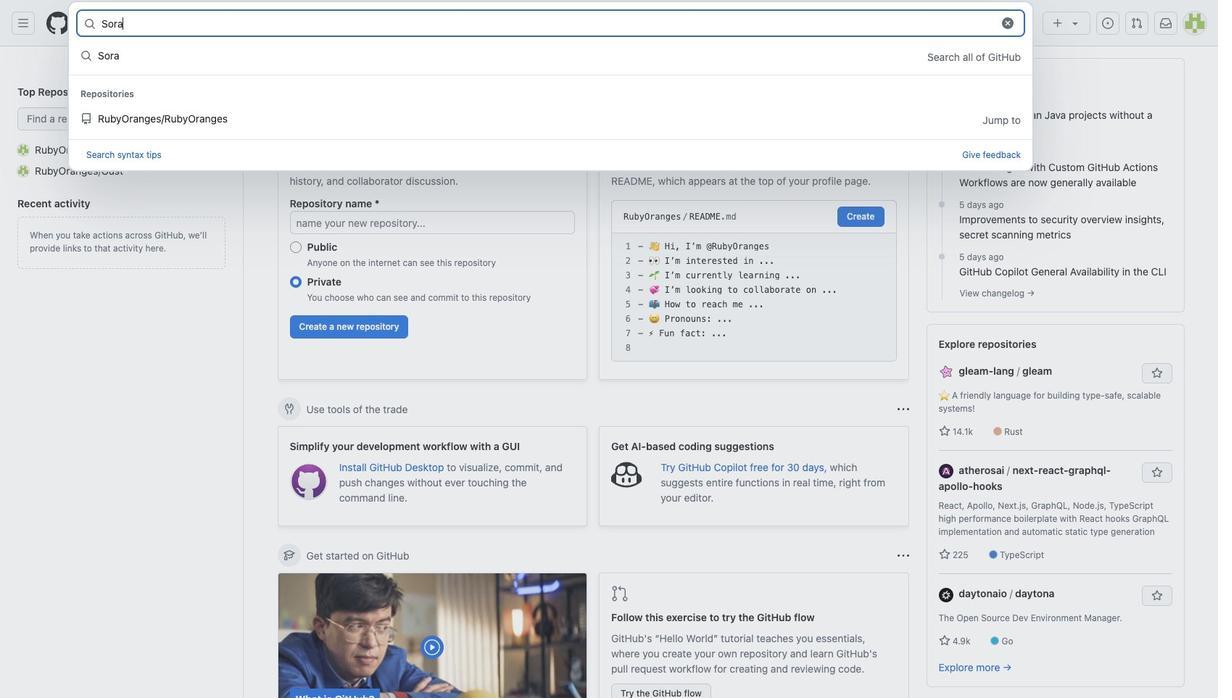Task type: vqa. For each thing, say whether or not it's contained in the screenshot.
the top triangle down icon
no



Task type: locate. For each thing, give the bounding box(es) containing it.
1 star this repository image from the top
[[1151, 368, 1163, 379]]

homepage image
[[46, 12, 70, 35]]

star image for @gleam-lang profile image
[[939, 426, 951, 437]]

dot fill image
[[936, 147, 948, 158], [936, 199, 948, 210], [936, 251, 948, 263]]

2 vertical spatial star this repository image
[[1151, 591, 1163, 602]]

try the github flow element
[[599, 573, 909, 698]]

1 star image from the top
[[939, 426, 951, 437]]

gust image
[[17, 165, 29, 177]]

0 vertical spatial why am i seeing this? image
[[898, 404, 909, 415]]

None submit
[[838, 207, 885, 227]]

2 star image from the top
[[939, 549, 951, 561]]

filter image
[[838, 65, 849, 77]]

star image for @daytonaio profile image
[[939, 636, 951, 647]]

tools image
[[283, 403, 295, 415]]

3 star this repository image from the top
[[1151, 591, 1163, 602]]

None text field
[[102, 12, 993, 35]]

plus image
[[1052, 17, 1064, 29]]

1 vertical spatial why am i seeing this? image
[[898, 550, 909, 562]]

explore element
[[927, 58, 1185, 698]]

1 vertical spatial star this repository image
[[1151, 467, 1163, 479]]

star this repository image
[[1151, 368, 1163, 379], [1151, 467, 1163, 479], [1151, 591, 1163, 602]]

1 vertical spatial star image
[[939, 549, 951, 561]]

what is github? element
[[277, 573, 588, 698]]

notifications image
[[1161, 17, 1172, 29]]

star image up @atherosai profile icon
[[939, 426, 951, 437]]

github desktop image
[[290, 463, 328, 501]]

star image up @daytonaio profile image
[[939, 549, 951, 561]]

dialog
[[68, 1, 1034, 171]]

star image for @atherosai profile icon
[[939, 549, 951, 561]]

introduce yourself with a profile readme element
[[599, 125, 909, 380]]

start a new repository element
[[277, 125, 588, 380]]

star image
[[939, 426, 951, 437], [939, 549, 951, 561], [939, 636, 951, 647]]

star image down @daytonaio profile image
[[939, 636, 951, 647]]

2 star this repository image from the top
[[1151, 467, 1163, 479]]

git pull request image
[[611, 585, 629, 603]]

None radio
[[290, 242, 301, 253], [290, 276, 301, 288], [290, 242, 301, 253], [290, 276, 301, 288]]

0 vertical spatial dot fill image
[[936, 147, 948, 158]]

1 vertical spatial dot fill image
[[936, 199, 948, 210]]

1 dot fill image from the top
[[936, 147, 948, 158]]

play image
[[424, 639, 441, 656]]

2 why am i seeing this? image from the top
[[898, 550, 909, 562]]

star this repository image for @gleam-lang profile image
[[1151, 368, 1163, 379]]

0 vertical spatial star image
[[939, 426, 951, 437]]

why am i seeing this? image for try the github flow element
[[898, 550, 909, 562]]

triangle down image
[[1070, 17, 1081, 29]]

why am i seeing this? image
[[898, 404, 909, 415], [898, 550, 909, 562]]

mortar board image
[[283, 550, 295, 561]]

explore repositories navigation
[[927, 324, 1185, 688]]

3 star image from the top
[[939, 636, 951, 647]]

2 vertical spatial star image
[[939, 636, 951, 647]]

@daytonaio profile image
[[939, 588, 953, 602]]

1 why am i seeing this? image from the top
[[898, 404, 909, 415]]

2 vertical spatial dot fill image
[[936, 251, 948, 263]]

0 vertical spatial star this repository image
[[1151, 368, 1163, 379]]



Task type: describe. For each thing, give the bounding box(es) containing it.
name your new repository... text field
[[290, 211, 575, 234]]

@atherosai profile image
[[939, 464, 953, 479]]

git pull request image
[[1132, 17, 1143, 29]]

get ai-based coding suggestions element
[[599, 426, 909, 527]]

none submit inside introduce yourself with a profile readme element
[[838, 207, 885, 227]]

star this repository image for @atherosai profile icon
[[1151, 467, 1163, 479]]

@gleam-lang profile image
[[939, 365, 953, 380]]

star this repository image for @daytonaio profile image
[[1151, 591, 1163, 602]]

command palette image
[[1007, 17, 1019, 29]]

rubyoranges image
[[17, 144, 29, 156]]

3 dot fill image from the top
[[936, 251, 948, 263]]

suggestions list box
[[69, 38, 1033, 139]]

issue opened image
[[1103, 17, 1114, 29]]

what is github? image
[[278, 574, 587, 698]]

simplify your development workflow with a gui element
[[277, 426, 588, 527]]

Top Repositories search field
[[17, 107, 226, 131]]

2 dot fill image from the top
[[936, 199, 948, 210]]

Find a repository… text field
[[17, 107, 226, 131]]

why am i seeing this? image for the 'get ai-based coding suggestions' element
[[898, 404, 909, 415]]



